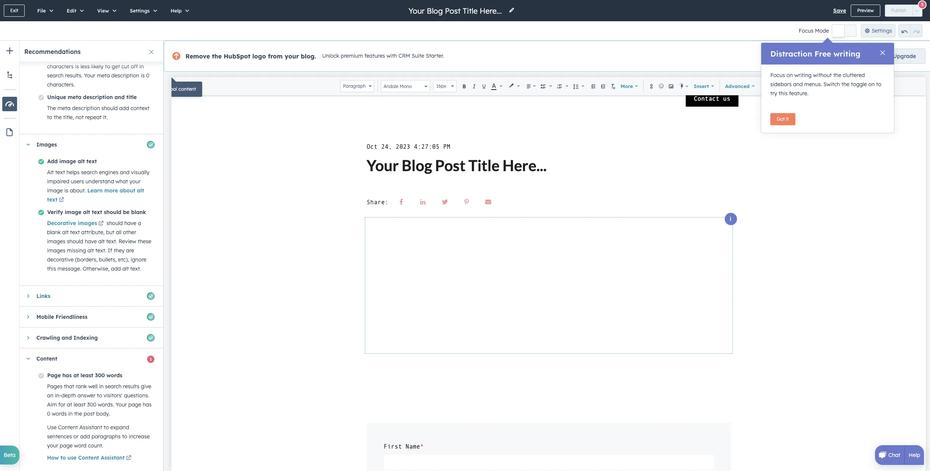 Task type: locate. For each thing, give the bounding box(es) containing it.
users
[[71, 178, 84, 185]]

2 horizontal spatial content
[[78, 454, 99, 461]]

get
[[112, 63, 120, 70]]

content down "count."
[[78, 454, 99, 461]]

page inside pages that rank well in search results give an in-depth answer to visitors' questions. aim for at least 300 words. your page has 0 words in the post body.
[[128, 401, 141, 408]]

focus left mode
[[800, 27, 814, 34]]

text up impaired
[[55, 169, 65, 176]]

image for add
[[59, 158, 76, 165]]

1 vertical spatial image
[[47, 187, 63, 194]]

caret image inside the images dropdown button
[[26, 144, 30, 146]]

writing up menus.
[[795, 72, 812, 79]]

text down decorative images link
[[70, 229, 80, 236]]

recommendations
[[24, 48, 81, 55]]

got it
[[778, 116, 790, 122]]

0 vertical spatial least
[[81, 372, 93, 379]]

add down title
[[119, 105, 129, 112]]

focus for focus mode
[[800, 27, 814, 34]]

0 horizontal spatial settings button
[[122, 0, 163, 21]]

to right the toggle
[[877, 81, 882, 88]]

add right or
[[80, 433, 90, 440]]

settings right view "button"
[[130, 8, 150, 14]]

0 vertical spatial search
[[47, 72, 64, 79]]

2 vertical spatial search
[[105, 383, 122, 390]]

what
[[116, 178, 128, 185]]

0 vertical spatial caret image
[[27, 315, 29, 319]]

other
[[123, 229, 136, 236]]

link opens in a new window image inside learn more about alt text link
[[59, 197, 64, 203]]

exit
[[10, 8, 18, 13]]

visitors'
[[104, 392, 123, 399]]

this inside 'focus on writing without the cluttered sidebars and menus. switch the toggle on to try this feature.'
[[779, 90, 788, 97]]

add inside the meta description should add context to the title, not repeat it.
[[119, 105, 129, 112]]

0 vertical spatial on
[[787, 72, 794, 79]]

mode
[[816, 27, 830, 34]]

this down sidebars
[[779, 90, 788, 97]]

blank up a
[[131, 209, 146, 216]]

0 horizontal spatial focus
[[771, 72, 786, 79]]

meta down likely
[[97, 72, 110, 79]]

words
[[107, 372, 123, 379], [52, 410, 67, 417]]

close image for recommendations
[[149, 50, 154, 54]]

1 vertical spatial your
[[116, 401, 127, 408]]

meta up 'title,'
[[58, 105, 71, 112]]

settings down preview button
[[873, 27, 893, 34]]

2 horizontal spatial search
[[105, 383, 122, 390]]

1 horizontal spatial at
[[73, 372, 79, 379]]

likely
[[91, 63, 104, 70]]

0 vertical spatial in
[[140, 63, 144, 70]]

1 horizontal spatial less
[[112, 54, 121, 61]]

less up get
[[112, 54, 121, 61]]

search up visitors'
[[105, 383, 122, 390]]

should up it.
[[101, 105, 118, 112]]

content up or
[[58, 424, 78, 431]]

and right crawling
[[62, 334, 72, 341]]

0 horizontal spatial this
[[47, 265, 56, 272]]

focus
[[800, 27, 814, 34], [771, 72, 786, 79]]

caret image inside links dropdown button
[[27, 294, 29, 298]]

should
[[101, 105, 118, 112], [104, 209, 121, 216], [107, 220, 123, 227], [67, 238, 83, 245]]

description for should
[[72, 105, 100, 112]]

1 horizontal spatial your
[[130, 178, 141, 185]]

writing
[[834, 49, 861, 58], [795, 72, 812, 79]]

link opens in a new window image up the verify
[[59, 197, 64, 203]]

to left the use
[[60, 454, 66, 461]]

1 horizontal spatial your
[[116, 401, 127, 408]]

less left likely
[[81, 63, 90, 70]]

image up helps
[[59, 158, 76, 165]]

0 horizontal spatial close image
[[149, 50, 154, 54]]

to inside a meta description that's less than 155 characters is less likely to get cut off in search results. your meta description is 0 characters.
[[105, 63, 110, 70]]

body.
[[96, 410, 110, 417]]

decorative images
[[47, 220, 97, 227]]

results
[[123, 383, 140, 390]]

meta up characters
[[52, 54, 65, 61]]

the left post
[[74, 410, 82, 417]]

this down decorative
[[47, 265, 56, 272]]

toggle
[[852, 81, 868, 88]]

to inside 'focus on writing without the cluttered sidebars and menus. switch the toggle on to try this feature.'
[[877, 81, 882, 88]]

1 vertical spatial page
[[60, 442, 73, 449]]

a
[[47, 54, 51, 61]]

and up feature.
[[794, 81, 804, 88]]

0 vertical spatial your
[[84, 72, 95, 79]]

close image left upgrade at the right top of page
[[881, 50, 886, 55]]

0 vertical spatial content
[[36, 355, 57, 362]]

distraction free writing
[[771, 49, 861, 58]]

text. down the ignore
[[130, 265, 141, 272]]

1 horizontal spatial writing
[[834, 49, 861, 58]]

are
[[126, 247, 134, 254]]

have up other in the left of the page
[[124, 220, 136, 227]]

search inside a meta description that's less than 155 characters is less likely to get cut off in search results. your meta description is 0 characters.
[[47, 72, 64, 79]]

0 vertical spatial writing
[[834, 49, 861, 58]]

0
[[146, 72, 150, 79], [47, 410, 50, 417]]

switch
[[824, 81, 841, 88]]

page inside 'use content assistant to expand sentences or add paragraphs to increase your page word count.'
[[60, 442, 73, 449]]

0 horizontal spatial settings
[[130, 8, 150, 14]]

None field
[[408, 6, 505, 16]]

the inside the meta description should add context to the title, not repeat it.
[[54, 114, 62, 121]]

0 vertical spatial have
[[124, 220, 136, 227]]

image up decorative images
[[65, 209, 82, 216]]

menus.
[[805, 81, 823, 88]]

meta inside the meta description should add context to the title, not repeat it.
[[58, 105, 71, 112]]

0 vertical spatial settings
[[130, 8, 150, 14]]

text up the verify
[[47, 196, 57, 203]]

1 horizontal spatial settings button
[[862, 24, 896, 37]]

your down visually
[[130, 178, 141, 185]]

0 vertical spatial help
[[171, 8, 182, 14]]

link opens in a new window image down increase
[[126, 456, 131, 461]]

content up page
[[36, 355, 57, 362]]

caret image left 'links'
[[27, 294, 29, 298]]

assistant down post
[[79, 424, 102, 431]]

meta for the
[[58, 105, 71, 112]]

help inside button
[[171, 8, 182, 14]]

1 vertical spatial blank
[[47, 229, 61, 236]]

1 horizontal spatial focus
[[800, 27, 814, 34]]

caret image inside mobile friendliness dropdown button
[[27, 315, 29, 319]]

add down etc),
[[111, 265, 121, 272]]

to down the the
[[47, 114, 52, 121]]

focus up sidebars
[[771, 72, 786, 79]]

image down impaired
[[47, 187, 63, 194]]

2 horizontal spatial in
[[140, 63, 144, 70]]

1 vertical spatial focus
[[771, 72, 786, 79]]

1 horizontal spatial has
[[143, 401, 152, 408]]

use
[[47, 424, 57, 431]]

link opens in a new window image
[[59, 197, 64, 203], [126, 456, 131, 461]]

your
[[285, 52, 299, 60], [130, 178, 141, 185], [47, 442, 58, 449]]

image for verify
[[65, 209, 82, 216]]

the right remove
[[212, 52, 222, 60]]

caret image left 'images'
[[26, 144, 30, 146]]

page down sentences
[[60, 442, 73, 449]]

1 vertical spatial help
[[910, 452, 921, 459]]

search
[[47, 72, 64, 79], [81, 169, 98, 176], [105, 383, 122, 390]]

300
[[95, 372, 105, 379], [87, 401, 96, 408]]

1 horizontal spatial close image
[[881, 50, 886, 55]]

alt inside learn more about alt text
[[137, 187, 144, 194]]

1 vertical spatial caret image
[[26, 358, 30, 360]]

add inside 'use content assistant to expand sentences or add paragraphs to increase your page word count.'
[[80, 433, 90, 440]]

least down answer
[[74, 401, 86, 408]]

caret image
[[27, 315, 29, 319], [26, 358, 30, 360]]

1 vertical spatial add
[[111, 265, 121, 272]]

1 vertical spatial words
[[52, 410, 67, 417]]

text down the images dropdown button
[[86, 158, 97, 165]]

how to use content assistant link
[[47, 454, 133, 461]]

but
[[106, 229, 114, 236]]

1 vertical spatial caret image
[[27, 294, 29, 298]]

they
[[114, 247, 125, 254]]

0 horizontal spatial content
[[36, 355, 57, 362]]

to inside pages that rank well in search results give an in-depth answer to visitors' questions. aim for at least 300 words. your page has 0 words in the post body.
[[97, 392, 102, 399]]

help button
[[163, 0, 195, 21]]

in down the depth
[[68, 410, 73, 417]]

has up that
[[62, 372, 72, 379]]

0 vertical spatial image
[[59, 158, 76, 165]]

link opens in a new window image
[[59, 197, 64, 203], [98, 221, 104, 227], [98, 221, 104, 227], [126, 456, 131, 461]]

your down sentences
[[47, 442, 58, 449]]

in right off
[[140, 63, 144, 70]]

caret image inside content dropdown button
[[26, 358, 30, 360]]

caret image
[[26, 144, 30, 146], [27, 294, 29, 298], [27, 336, 29, 340]]

friendliness
[[56, 314, 88, 320]]

1 vertical spatial writing
[[795, 72, 812, 79]]

description for that's
[[67, 54, 95, 61]]

the inside pages that rank well in search results give an in-depth answer to visitors' questions. aim for at least 300 words. your page has 0 words in the post body.
[[74, 410, 82, 417]]

the left 'title,'
[[54, 114, 62, 121]]

caret image for images
[[26, 144, 30, 146]]

ignore
[[131, 256, 147, 263]]

and inside dropdown button
[[62, 334, 72, 341]]

group
[[899, 24, 923, 37]]

2 vertical spatial add
[[80, 433, 90, 440]]

should up 'missing'
[[67, 238, 83, 245]]

0 horizontal spatial link opens in a new window image
[[59, 197, 64, 203]]

2 vertical spatial image
[[65, 209, 82, 216]]

1 vertical spatial settings button
[[862, 24, 896, 37]]

your down visitors'
[[116, 401, 127, 408]]

is down '155'
[[141, 72, 145, 79]]

0 vertical spatial add
[[119, 105, 129, 112]]

all
[[116, 229, 122, 236]]

upgrade link
[[884, 49, 926, 64]]

description inside the meta description should add context to the title, not repeat it.
[[72, 105, 100, 112]]

1 horizontal spatial in
[[99, 383, 104, 390]]

your inside pages that rank well in search results give an in-depth answer to visitors' questions. aim for at least 300 words. your page has 0 words in the post body.
[[116, 401, 127, 408]]

description up not
[[72, 105, 100, 112]]

otherwise,
[[83, 265, 110, 272]]

search up understand
[[81, 169, 98, 176]]

300 inside pages that rank well in search results give an in-depth answer to visitors' questions. aim for at least 300 words. your page has 0 words in the post body.
[[87, 401, 96, 408]]

assistant down "count."
[[101, 454, 125, 461]]

0 horizontal spatial 0
[[47, 410, 50, 417]]

at right for
[[67, 401, 72, 408]]

1 vertical spatial have
[[85, 238, 97, 245]]

links
[[36, 293, 50, 300]]

0 vertical spatial focus
[[800, 27, 814, 34]]

least up rank
[[81, 372, 93, 379]]

0 horizontal spatial search
[[47, 72, 64, 79]]

words up visitors'
[[107, 372, 123, 379]]

a
[[138, 220, 141, 227]]

words down for
[[52, 410, 67, 417]]

2 vertical spatial is
[[64, 187, 68, 194]]

300 up post
[[87, 401, 96, 408]]

assistant inside 'use content assistant to expand sentences or add paragraphs to increase your page word count.'
[[79, 424, 102, 431]]

1 vertical spatial least
[[74, 401, 86, 408]]

page down questions. at the bottom left of the page
[[128, 401, 141, 408]]

300 up well
[[95, 372, 105, 379]]

feature.
[[790, 90, 809, 97]]

1 vertical spatial link opens in a new window image
[[126, 456, 131, 461]]

features
[[365, 52, 385, 59]]

more
[[104, 187, 118, 194]]

close image
[[149, 50, 154, 54], [881, 50, 886, 55]]

0 vertical spatial images
[[78, 220, 97, 227]]

blank down decorative
[[47, 229, 61, 236]]

file
[[37, 8, 46, 14]]

alt up decorative images link
[[83, 209, 90, 216]]

alt right about
[[137, 187, 144, 194]]

add
[[119, 105, 129, 112], [111, 265, 121, 272], [80, 433, 90, 440]]

your inside 'use content assistant to expand sentences or add paragraphs to increase your page word count.'
[[47, 442, 58, 449]]

to down expand
[[122, 433, 127, 440]]

0 vertical spatial settings button
[[122, 0, 163, 21]]

1 vertical spatial at
[[67, 401, 72, 408]]

0 horizontal spatial words
[[52, 410, 67, 417]]

settings button
[[122, 0, 163, 21], [862, 24, 896, 37]]

has inside pages that rank well in search results give an in-depth answer to visitors' questions. aim for at least 300 words. your page has 0 words in the post body.
[[143, 401, 152, 408]]

2 vertical spatial content
[[78, 454, 99, 461]]

focus for focus on writing without the cluttered sidebars and menus. switch the toggle on to try this feature.
[[771, 72, 786, 79]]

sentences
[[47, 433, 72, 440]]

close image right '155'
[[149, 50, 154, 54]]

1 vertical spatial your
[[130, 178, 141, 185]]

caret image for links
[[27, 294, 29, 298]]

visually
[[131, 169, 150, 176]]

0 horizontal spatial help
[[171, 8, 182, 14]]

in right well
[[99, 383, 104, 390]]

and inside alt text helps search engines and visually impaired users understand what your image is about.
[[120, 169, 130, 176]]

meta
[[52, 54, 65, 61], [97, 72, 110, 79], [68, 94, 81, 101], [58, 105, 71, 112]]

should inside the meta description should add context to the title, not repeat it.
[[101, 105, 118, 112]]

attribute,
[[81, 229, 105, 236]]

text inside alt text helps search engines and visually impaired users understand what your image is about.
[[55, 169, 65, 176]]

remove the hubspot logo from your blog.
[[186, 52, 316, 60]]

caret image left crawling
[[27, 336, 29, 340]]

1 vertical spatial 300
[[87, 401, 96, 408]]

1 horizontal spatial 0
[[146, 72, 150, 79]]

writing for on
[[795, 72, 812, 79]]

meta right unique
[[68, 94, 81, 101]]

and
[[794, 81, 804, 88], [115, 94, 125, 101], [120, 169, 130, 176], [62, 334, 72, 341]]

to inside the meta description should add context to the title, not repeat it.
[[47, 114, 52, 121]]

your inside alt text helps search engines and visually impaired users understand what your image is about.
[[130, 178, 141, 185]]

caret image inside the crawling and indexing dropdown button
[[27, 336, 29, 340]]

0 vertical spatial has
[[62, 372, 72, 379]]

is inside alt text helps search engines and visually impaired users understand what your image is about.
[[64, 187, 68, 194]]

0 horizontal spatial is
[[64, 187, 68, 194]]

1 vertical spatial settings
[[873, 27, 893, 34]]

and up what
[[120, 169, 130, 176]]

focus inside 'focus on writing without the cluttered sidebars and menus. switch the toggle on to try this feature.'
[[771, 72, 786, 79]]

your
[[84, 72, 95, 79], [116, 401, 127, 408]]

cut
[[122, 63, 129, 70]]

text
[[86, 158, 97, 165], [55, 169, 65, 176], [47, 196, 57, 203], [92, 209, 102, 216], [70, 229, 80, 236]]

1 horizontal spatial search
[[81, 169, 98, 176]]

1 vertical spatial less
[[81, 63, 90, 70]]

0 vertical spatial is
[[75, 63, 79, 70]]

should left be
[[104, 209, 121, 216]]

settings
[[130, 8, 150, 14], [873, 27, 893, 34]]

count.
[[88, 442, 103, 449]]

2 horizontal spatial your
[[285, 52, 299, 60]]

your for use content assistant to expand sentences or add paragraphs to increase your page word count.
[[47, 442, 58, 449]]

title,
[[63, 114, 74, 121]]

has down questions. at the bottom left of the page
[[143, 401, 152, 408]]

0 vertical spatial assistant
[[79, 424, 102, 431]]

is up results.
[[75, 63, 79, 70]]

0 vertical spatial caret image
[[26, 144, 30, 146]]

verify image alt text should be blank
[[47, 209, 146, 216]]

writing for free
[[834, 49, 861, 58]]

the up switch
[[834, 72, 842, 79]]

image inside alt text helps search engines and visually impaired users understand what your image is about.
[[47, 187, 63, 194]]

your down likely
[[84, 72, 95, 79]]

least inside pages that rank well in search results give an in-depth answer to visitors' questions. aim for at least 300 words. your page has 0 words in the post body.
[[74, 401, 86, 408]]

is left "about."
[[64, 187, 68, 194]]

cluttered
[[844, 72, 866, 79]]

have down attribute,
[[85, 238, 97, 245]]

add
[[47, 158, 58, 165]]

page
[[128, 401, 141, 408], [60, 442, 73, 449]]

text. down but
[[106, 238, 117, 245]]

images
[[78, 220, 97, 227], [47, 238, 65, 245], [47, 247, 65, 254]]

content inside 'use content assistant to expand sentences or add paragraphs to increase your page word count.'
[[58, 424, 78, 431]]

1 horizontal spatial content
[[58, 424, 78, 431]]

publish
[[892, 8, 907, 13]]

0 vertical spatial link opens in a new window image
[[59, 197, 64, 203]]

blog.
[[301, 52, 316, 60]]

1 horizontal spatial settings
[[873, 27, 893, 34]]

1 vertical spatial is
[[141, 72, 145, 79]]

0 vertical spatial page
[[128, 401, 141, 408]]

word
[[74, 442, 87, 449]]

0 horizontal spatial have
[[85, 238, 97, 245]]

to down well
[[97, 392, 102, 399]]

2 vertical spatial text.
[[130, 265, 141, 272]]

at up rank
[[73, 372, 79, 379]]

view button
[[89, 0, 122, 21]]

characters
[[47, 63, 74, 70]]

on up sidebars
[[787, 72, 794, 79]]

2 horizontal spatial is
[[141, 72, 145, 79]]

writing inside 'focus on writing without the cluttered sidebars and menus. switch the toggle on to try this feature.'
[[795, 72, 812, 79]]

results.
[[65, 72, 83, 79]]

your right "from"
[[285, 52, 299, 60]]

meta for a
[[52, 54, 65, 61]]

2 vertical spatial images
[[47, 247, 65, 254]]

1 horizontal spatial this
[[779, 90, 788, 97]]

text. left if
[[95, 247, 106, 254]]

to left get
[[105, 63, 110, 70]]

1 horizontal spatial words
[[107, 372, 123, 379]]

1 vertical spatial this
[[47, 265, 56, 272]]

on right the toggle
[[869, 81, 876, 88]]

description up likely
[[67, 54, 95, 61]]

1 vertical spatial on
[[869, 81, 876, 88]]

that
[[64, 383, 74, 390]]

writing up cluttered
[[834, 49, 861, 58]]

meta for unique
[[68, 94, 81, 101]]

content
[[36, 355, 57, 362], [58, 424, 78, 431], [78, 454, 99, 461]]

0 horizontal spatial blank
[[47, 229, 61, 236]]

search inside pages that rank well in search results give an in-depth answer to visitors' questions. aim for at least 300 words. your page has 0 words in the post body.
[[105, 383, 122, 390]]



Task type: vqa. For each thing, say whether or not it's contained in the screenshot.
reporting link
no



Task type: describe. For each thing, give the bounding box(es) containing it.
alt up helps
[[78, 158, 85, 165]]

indexing
[[74, 334, 98, 341]]

about
[[120, 187, 135, 194]]

0 horizontal spatial on
[[787, 72, 794, 79]]

upgrade
[[894, 53, 917, 60]]

close image for distraction free writing
[[881, 50, 886, 55]]

(borders,
[[75, 256, 98, 263]]

publish button
[[886, 5, 914, 17]]

unlock premium features with crm suite starter.
[[322, 52, 444, 59]]

beta button
[[0, 446, 19, 465]]

description down "cut"
[[111, 72, 139, 79]]

this inside should have a blank alt text attribute, but all other images should have alt text. review these images missing alt text. if they are decorative (borders, bullets, etc), ignore this message. otherwise, add alt text.
[[47, 265, 56, 272]]

should up all
[[107, 220, 123, 227]]

0 vertical spatial at
[[73, 372, 79, 379]]

with
[[387, 52, 397, 59]]

0 vertical spatial less
[[112, 54, 121, 61]]

free
[[815, 49, 832, 58]]

beta
[[4, 452, 16, 459]]

page
[[47, 372, 61, 379]]

be
[[123, 209, 130, 216]]

without
[[814, 72, 833, 79]]

a meta description that's less than 155 characters is less likely to get cut off in search results. your meta description is 0 characters.
[[47, 54, 150, 88]]

caret image for crawling and indexing
[[27, 336, 29, 340]]

an
[[47, 392, 53, 399]]

if
[[108, 247, 112, 254]]

impaired
[[47, 178, 69, 185]]

learn
[[87, 187, 103, 194]]

the down cluttered
[[842, 81, 850, 88]]

view
[[97, 8, 109, 14]]

and left title
[[115, 94, 125, 101]]

save
[[834, 7, 847, 14]]

1 horizontal spatial on
[[869, 81, 876, 88]]

remove
[[186, 52, 210, 60]]

context
[[131, 105, 150, 112]]

starter.
[[426, 52, 444, 59]]

0 horizontal spatial has
[[62, 372, 72, 379]]

1 vertical spatial assistant
[[101, 454, 125, 461]]

content button
[[20, 349, 156, 369]]

pages that rank well in search results give an in-depth answer to visitors' questions. aim for at least 300 words. your page has 0 words in the post body.
[[47, 383, 152, 417]]

alt down attribute,
[[98, 238, 105, 245]]

text down learn more about alt text at the left of page
[[92, 209, 102, 216]]

5
[[922, 2, 925, 7]]

search inside alt text helps search engines and visually impaired users understand what your image is about.
[[81, 169, 98, 176]]

edit button
[[59, 0, 89, 21]]

post
[[84, 410, 95, 417]]

unique meta description and title
[[47, 94, 137, 101]]

0 inside a meta description that's less than 155 characters is less likely to get cut off in search results. your meta description is 0 characters.
[[146, 72, 150, 79]]

link opens in a new window image inside how to use content assistant link
[[126, 456, 131, 461]]

text inside should have a blank alt text attribute, but all other images should have alt text. review these images missing alt text. if they are decorative (borders, bullets, etc), ignore this message. otherwise, add alt text.
[[70, 229, 80, 236]]

preview
[[858, 8, 875, 13]]

from
[[268, 52, 283, 60]]

1 vertical spatial in
[[99, 383, 104, 390]]

0 inside pages that rank well in search results give an in-depth answer to visitors' questions. aim for at least 300 words. your page has 0 words in the post body.
[[47, 410, 50, 417]]

file button
[[29, 0, 59, 21]]

should have a blank alt text attribute, but all other images should have alt text. review these images missing alt text. if they are decorative (borders, bullets, etc), ignore this message. otherwise, add alt text.
[[47, 220, 151, 272]]

words inside pages that rank well in search results give an in-depth answer to visitors' questions. aim for at least 300 words. your page has 0 words in the post body.
[[52, 410, 67, 417]]

decorative
[[47, 256, 74, 263]]

images button
[[20, 134, 156, 155]]

in-
[[55, 392, 61, 399]]

in inside a meta description that's less than 155 characters is less likely to get cut off in search results. your meta description is 0 characters.
[[140, 63, 144, 70]]

add image alt text
[[47, 158, 97, 165]]

alt down etc),
[[122, 265, 129, 272]]

repeat
[[85, 114, 102, 121]]

learn more about alt text link
[[47, 187, 144, 203]]

crm
[[399, 52, 411, 59]]

1 horizontal spatial have
[[124, 220, 136, 227]]

save button
[[834, 6, 847, 15]]

caret image for mobile friendliness
[[27, 315, 29, 319]]

0 vertical spatial words
[[107, 372, 123, 379]]

logo
[[253, 52, 266, 60]]

chat
[[889, 452, 901, 459]]

answer
[[78, 392, 95, 399]]

how to use content assistant
[[47, 454, 125, 461]]

images
[[36, 141, 57, 148]]

description for and
[[83, 94, 113, 101]]

suite
[[412, 52, 425, 59]]

etc),
[[118, 256, 129, 263]]

off
[[131, 63, 138, 70]]

focus mode element
[[833, 25, 857, 37]]

paragraphs
[[92, 433, 121, 440]]

characters.
[[47, 81, 75, 88]]

to up paragraphs
[[104, 424, 109, 431]]

mobile friendliness
[[36, 314, 88, 320]]

use content assistant to expand sentences or add paragraphs to increase your page word count.
[[47, 424, 150, 449]]

0 vertical spatial text.
[[106, 238, 117, 245]]

your inside a meta description that's less than 155 characters is less likely to get cut off in search results. your meta description is 0 characters.
[[84, 72, 95, 79]]

engines
[[99, 169, 119, 176]]

at inside pages that rank well in search results give an in-depth answer to visitors' questions. aim for at least 300 words. your page has 0 words in the post body.
[[67, 401, 72, 408]]

0 horizontal spatial less
[[81, 63, 90, 70]]

it
[[787, 116, 790, 122]]

it.
[[103, 114, 108, 121]]

pages
[[47, 383, 63, 390]]

caret image for content
[[26, 358, 30, 360]]

0 vertical spatial blank
[[131, 209, 146, 216]]

learn more about alt text
[[47, 187, 144, 203]]

text inside learn more about alt text
[[47, 196, 57, 203]]

crawling and indexing button
[[20, 328, 156, 348]]

verify
[[47, 209, 63, 216]]

1 horizontal spatial help
[[910, 452, 921, 459]]

crawling
[[36, 334, 60, 341]]

alt up (borders,
[[88, 247, 94, 254]]

1 horizontal spatial is
[[75, 63, 79, 70]]

alt down decorative
[[62, 229, 69, 236]]

questions.
[[124, 392, 149, 399]]

link opens in a new window image inside how to use content assistant link
[[126, 456, 131, 461]]

unique
[[47, 94, 66, 101]]

for
[[58, 401, 65, 408]]

link opens in a new window image inside learn more about alt text link
[[59, 197, 64, 203]]

1 vertical spatial images
[[47, 238, 65, 245]]

content inside content dropdown button
[[36, 355, 57, 362]]

decorative
[[47, 220, 76, 227]]

helps
[[67, 169, 80, 176]]

2 vertical spatial in
[[68, 410, 73, 417]]

blank inside should have a blank alt text attribute, but all other images should have alt text. review these images missing alt text. if they are decorative (borders, bullets, etc), ignore this message. otherwise, add alt text.
[[47, 229, 61, 236]]

1 vertical spatial text.
[[95, 247, 106, 254]]

these
[[138, 238, 151, 245]]

review
[[119, 238, 136, 245]]

mobile
[[36, 314, 54, 320]]

give
[[141, 383, 151, 390]]

your for alt text helps search engines and visually impaired users understand what your image is about.
[[130, 178, 141, 185]]

0 vertical spatial 300
[[95, 372, 105, 379]]

add inside should have a blank alt text attribute, but all other images should have alt text. review these images missing alt text. if they are decorative (borders, bullets, etc), ignore this message. otherwise, add alt text.
[[111, 265, 121, 272]]

alt
[[47, 169, 54, 176]]

understand
[[86, 178, 114, 185]]

0 vertical spatial your
[[285, 52, 299, 60]]

missing
[[67, 247, 86, 254]]

publish group
[[886, 5, 923, 17]]

title
[[126, 94, 137, 101]]

page has at least 300 words
[[47, 372, 123, 379]]

preview button
[[852, 5, 881, 17]]

and inside 'focus on writing without the cluttered sidebars and menus. switch the toggle on to try this feature.'
[[794, 81, 804, 88]]



